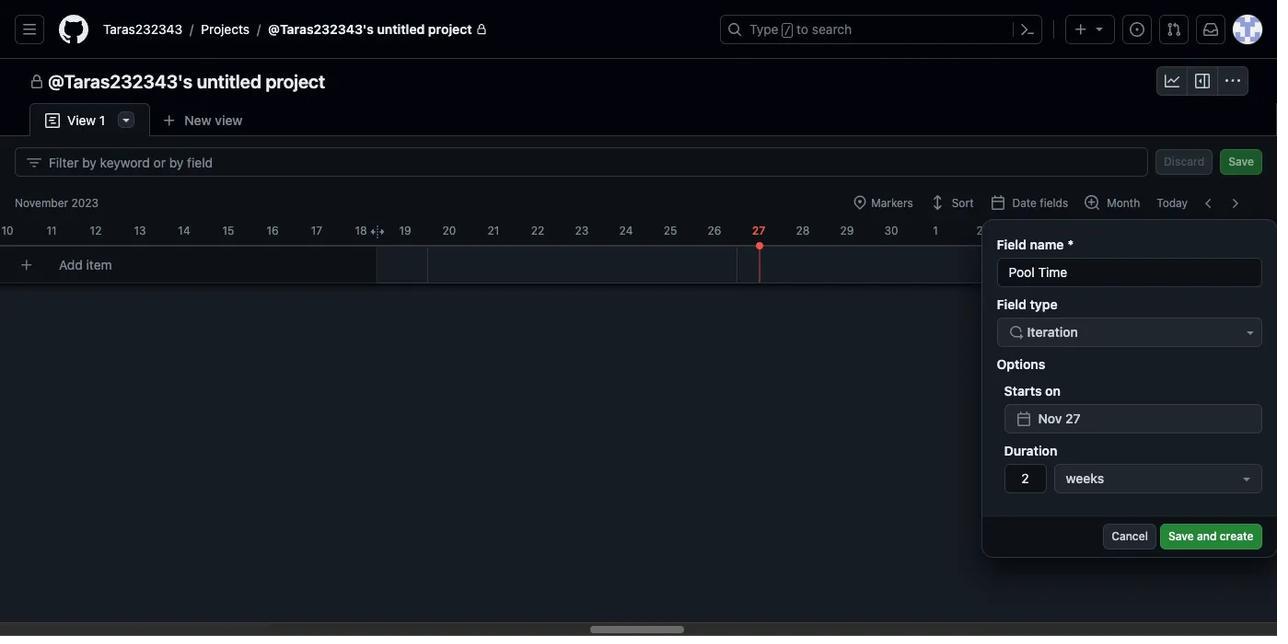 Task type: describe. For each thing, give the bounding box(es) containing it.
28 column header
[[781, 217, 825, 239]]

duration
[[1004, 443, 1058, 459]]

2 column header
[[958, 217, 1002, 239]]

plus image
[[1074, 22, 1089, 37]]

save for save and create
[[1169, 530, 1194, 543]]

@taras232343's untitled project inside project navigation
[[48, 71, 325, 92]]

save for save
[[1229, 155, 1254, 169]]

name
[[1030, 237, 1064, 252]]

sort
[[952, 196, 974, 210]]

cancel
[[1112, 530, 1148, 543]]

markers button
[[845, 191, 922, 216]]

view
[[67, 112, 96, 128]]

save and create button
[[1160, 524, 1262, 550]]

discard
[[1164, 155, 1205, 169]]

11
[[46, 224, 57, 238]]

19 column header
[[383, 217, 427, 239]]

to
[[797, 21, 809, 37]]

add
[[59, 257, 83, 273]]

3
[[1021, 224, 1028, 238]]

22 column header
[[516, 217, 560, 239]]

sc 9kayk9 0 image for iteration popup button
[[1009, 325, 1024, 340]]

/ for type
[[784, 24, 791, 37]]

30 column header
[[869, 217, 914, 239]]

14 column header
[[162, 217, 206, 239]]

date fields button
[[982, 191, 1077, 216]]

cell inside add item grid
[[756, 242, 763, 250]]

december 2023 column header
[[903, 188, 1277, 217]]

10
[[1, 224, 13, 238]]

sc 9kayk9 0 image for view filters region
[[27, 155, 41, 170]]

3 column header from the left
[[1179, 217, 1223, 239]]

27
[[752, 224, 766, 238]]

2023 for december 2023
[[970, 196, 998, 210]]

november 2023 column header
[[4, 188, 1277, 217]]

@taras232343's inside project navigation
[[48, 71, 193, 92]]

search
[[812, 21, 852, 37]]

22
[[531, 224, 545, 238]]

4
[[1065, 224, 1072, 238]]

*
[[1068, 237, 1074, 252]]

field for field name *
[[997, 237, 1027, 252]]

taras232343
[[103, 21, 182, 37]]

1 column header
[[914, 217, 958, 239]]

december 2023
[[914, 196, 998, 210]]

discard button
[[1156, 149, 1213, 175]]

list containing taras232343
[[96, 15, 709, 44]]

markers
[[871, 196, 913, 210]]

save and create
[[1169, 530, 1254, 543]]

18
[[355, 224, 367, 238]]

15
[[222, 224, 234, 238]]

@taras232343's untitled project link
[[261, 15, 494, 44]]

december
[[914, 196, 967, 210]]

1 inside "view 1" link
[[99, 112, 105, 128]]

starts
[[1004, 383, 1042, 399]]

view 1 link
[[29, 103, 150, 137]]

project navigation
[[0, 59, 1277, 103]]

sc 9kayk9 0 image down notifications image
[[1195, 74, 1210, 88]]

15 column header
[[206, 217, 251, 239]]

26
[[708, 224, 722, 238]]

20
[[443, 224, 456, 238]]

16
[[267, 224, 279, 238]]

@taras232343's inside @taras232343's untitled project link
[[268, 21, 374, 37]]

13
[[134, 224, 146, 238]]

type
[[1030, 297, 1058, 312]]

homepage image
[[59, 15, 88, 44]]

field for field type
[[997, 297, 1027, 312]]

november
[[15, 196, 68, 210]]

calendar image
[[991, 195, 1005, 210]]

30
[[885, 224, 898, 238]]

Filter by keyword or by field field
[[49, 148, 1133, 176]]

weeks
[[1066, 471, 1104, 486]]

27 column header
[[737, 217, 781, 239]]

21
[[488, 224, 500, 238]]

scroll to next date range image
[[1228, 196, 1242, 211]]

17
[[311, 224, 323, 238]]

28
[[796, 224, 810, 238]]

4 column header
[[1046, 217, 1090, 239]]

20 column header
[[427, 217, 472, 239]]

type / to search
[[750, 21, 852, 37]]

date fields
[[1013, 196, 1069, 210]]

11 column header
[[29, 217, 74, 239]]

new view button
[[150, 105, 255, 135]]

2023 for november 2023
[[71, 196, 99, 210]]

view options for view 1 image
[[119, 112, 134, 127]]

weeks button
[[1054, 464, 1262, 494]]

iteration button
[[997, 318, 1262, 347]]

menu bar inside 'add item' tab panel
[[845, 191, 1263, 216]]

tab list containing new view
[[29, 103, 284, 137]]

/ for taras232343
[[190, 22, 194, 37]]

3 column header
[[1002, 217, 1046, 239]]

issue opened image
[[1130, 22, 1145, 37]]

1 column header from the left
[[1090, 217, 1135, 239]]

on
[[1045, 383, 1061, 399]]

field type
[[997, 297, 1058, 312]]

month
[[1107, 196, 1140, 210]]

projects link
[[194, 15, 257, 44]]



Task type: vqa. For each thing, say whether or not it's contained in the screenshot.
leftmost homepage icon
no



Task type: locate. For each thing, give the bounding box(es) containing it.
/
[[190, 22, 194, 37], [257, 22, 261, 37], [784, 24, 791, 37]]

1 field from the top
[[997, 237, 1027, 252]]

region containing field name
[[982, 220, 1277, 557]]

1 inside 1 column header
[[933, 224, 938, 238]]

/ left to
[[784, 24, 791, 37]]

today
[[1157, 196, 1188, 210]]

1 2023 from the left
[[71, 196, 99, 210]]

taras232343 link
[[96, 15, 190, 44]]

new view
[[184, 112, 243, 128]]

0 horizontal spatial project
[[266, 71, 325, 92]]

date
[[1013, 196, 1037, 210]]

1 vertical spatial save
[[1169, 530, 1194, 543]]

0 horizontal spatial /
[[190, 22, 194, 37]]

and
[[1197, 530, 1217, 543]]

25
[[664, 224, 677, 238]]

12 column header
[[74, 217, 118, 239]]

23 column header
[[560, 217, 604, 239]]

lock image
[[476, 24, 487, 35]]

triangle down image
[[1092, 21, 1107, 36]]

field right the 2
[[997, 237, 1027, 252]]

29 column header
[[825, 217, 869, 239]]

2 2023 from the left
[[970, 196, 998, 210]]

untitled inside project navigation
[[197, 71, 261, 92]]

0 horizontal spatial save
[[1169, 530, 1194, 543]]

create
[[1220, 530, 1254, 543]]

menu bar
[[845, 191, 1263, 216]]

project inside list
[[428, 21, 472, 37]]

21 column header
[[472, 217, 516, 239]]

2 horizontal spatial sc 9kayk9 0 image
[[1226, 74, 1241, 88]]

0 vertical spatial field
[[997, 237, 1027, 252]]

0 vertical spatial untitled
[[377, 21, 425, 37]]

2
[[977, 224, 983, 238]]

project
[[428, 21, 472, 37], [266, 71, 325, 92]]

1 vertical spatial @taras232343's untitled project
[[48, 71, 325, 92]]

taras232343 / projects /
[[103, 21, 261, 37]]

sc 9kayk9 0 image left view
[[45, 113, 60, 128]]

save
[[1229, 155, 1254, 169], [1169, 530, 1194, 543]]

1 vertical spatial untitled
[[197, 71, 261, 92]]

25 column header
[[648, 217, 693, 239]]

12
[[90, 224, 102, 238]]

untitled
[[377, 21, 425, 37], [197, 71, 261, 92]]

notifications image
[[1204, 22, 1218, 37]]

save left the and
[[1169, 530, 1194, 543]]

26 column header
[[693, 217, 737, 239]]

@taras232343's untitled project
[[268, 21, 472, 37], [48, 71, 325, 92]]

2 horizontal spatial /
[[784, 24, 791, 37]]

2023 up "12" column header
[[71, 196, 99, 210]]

sc 9kayk9 0 image left "sort"
[[930, 195, 945, 210]]

sort button
[[922, 191, 982, 216]]

10 column header
[[0, 217, 29, 239]]

today button
[[1149, 191, 1196, 216]]

1 horizontal spatial sc 9kayk9 0 image
[[1009, 325, 1024, 340]]

sc 9kayk9 0 image for "view 1" link
[[45, 113, 60, 128]]

sc 9kayk9 0 image
[[1165, 74, 1180, 88], [1195, 74, 1210, 88], [45, 113, 60, 128], [27, 155, 41, 170], [930, 195, 945, 210]]

cancel button
[[1104, 524, 1157, 550]]

13 column header
[[118, 217, 162, 239]]

0 horizontal spatial 2023
[[71, 196, 99, 210]]

sc 9kayk9 0 image inside iteration popup button
[[1009, 325, 1024, 340]]

/ left projects
[[190, 22, 194, 37]]

sc 9kayk9 0 image down git pull request icon
[[1165, 74, 1180, 88]]

sc 9kayk9 0 image up november
[[27, 155, 41, 170]]

19
[[399, 224, 411, 238]]

23
[[575, 224, 589, 238]]

2023 inside november 2023 column header
[[71, 196, 99, 210]]

git pull request image
[[1167, 22, 1182, 37]]

field left type
[[997, 297, 1027, 312]]

2 field from the top
[[997, 297, 1027, 312]]

2023
[[71, 196, 99, 210], [970, 196, 998, 210]]

1 right view
[[99, 112, 105, 128]]

projects
[[201, 21, 250, 37]]

1 down the december
[[933, 224, 938, 238]]

cell
[[756, 242, 763, 250]]

29
[[840, 224, 854, 238]]

list
[[96, 15, 709, 44]]

Start typing to create a draft, or type hashtag to select a repository text field
[[41, 248, 378, 282]]

1 horizontal spatial @taras232343's
[[268, 21, 374, 37]]

november 2023
[[15, 196, 99, 210]]

menu bar containing markers
[[845, 191, 1263, 216]]

24
[[619, 224, 633, 238]]

command palette image
[[1020, 22, 1035, 37]]

options
[[997, 356, 1046, 372]]

1 vertical spatial project
[[266, 71, 325, 92]]

0 horizontal spatial @taras232343's
[[48, 71, 193, 92]]

field
[[997, 237, 1027, 252], [997, 297, 1027, 312]]

type
[[750, 21, 779, 37]]

/ inside type / to search
[[784, 24, 791, 37]]

view
[[215, 112, 243, 128]]

fields
[[1040, 196, 1069, 210]]

1 vertical spatial 1
[[933, 224, 938, 238]]

untitled up view
[[197, 71, 261, 92]]

@taras232343's
[[268, 21, 374, 37], [48, 71, 193, 92]]

2023 up 2 column header
[[970, 196, 998, 210]]

untitled left lock icon
[[377, 21, 425, 37]]

4 column header from the left
[[1223, 217, 1267, 239]]

tab list
[[29, 103, 284, 137]]

no sort applied element
[[930, 194, 974, 213]]

0 vertical spatial @taras232343's untitled project
[[268, 21, 472, 37]]

item
[[86, 257, 112, 273]]

1
[[99, 112, 105, 128], [933, 224, 938, 238]]

1 horizontal spatial /
[[257, 22, 261, 37]]

0 vertical spatial @taras232343's
[[268, 21, 374, 37]]

sc 9kayk9 0 image up "view 1" link
[[29, 75, 44, 89]]

sc 9kayk9 0 image inside "view 1" link
[[45, 113, 60, 128]]

project inside navigation
[[266, 71, 325, 92]]

sc 9kayk9 0 image for sort dropdown button on the right
[[930, 195, 945, 210]]

1 horizontal spatial untitled
[[377, 21, 425, 37]]

save inside save button
[[1229, 155, 1254, 169]]

2023 inside december 2023 column header
[[970, 196, 998, 210]]

1 horizontal spatial 1
[[933, 224, 938, 238]]

2 column header from the left
[[1135, 217, 1179, 239]]

sc 9kayk9 0 image inside view filters region
[[27, 155, 41, 170]]

/ right projects
[[257, 22, 261, 37]]

save button
[[1221, 149, 1263, 175]]

0 horizontal spatial untitled
[[197, 71, 261, 92]]

18 column header
[[339, 217, 383, 239]]

region
[[982, 220, 1277, 557]]

0 horizontal spatial 1
[[99, 112, 105, 128]]

sc 9kayk9 0 image for project navigation
[[29, 75, 44, 89]]

scroll to previous date range image
[[1202, 196, 1217, 211]]

16 column header
[[251, 217, 295, 239]]

1 vertical spatial field
[[997, 297, 1027, 312]]

view 1
[[67, 112, 105, 128]]

sc 9kayk9 0 image inside no sort applied element
[[930, 195, 945, 210]]

1 horizontal spatial save
[[1229, 155, 1254, 169]]

5 column header from the left
[[1267, 217, 1277, 239]]

add item
[[59, 257, 112, 273]]

drag to resize the table column image
[[370, 225, 385, 239]]

sc 9kayk9 0 image down field type
[[1009, 325, 1024, 340]]

Duration number field
[[1005, 465, 1046, 493]]

field name *
[[997, 237, 1074, 252]]

1 vertical spatial @taras232343's
[[48, 71, 193, 92]]

24 column header
[[604, 217, 648, 239]]

add item grid
[[0, 188, 1277, 636]]

sc 9kayk9 0 image
[[1226, 74, 1241, 88], [29, 75, 44, 89], [1009, 325, 1024, 340]]

starts on
[[1004, 383, 1061, 399]]

17 column header
[[295, 217, 339, 239]]

0 vertical spatial 1
[[99, 112, 105, 128]]

0 vertical spatial save
[[1229, 155, 1254, 169]]

iteration
[[1027, 324, 1078, 340]]

save up scroll to next date range "icon" at top
[[1229, 155, 1254, 169]]

column header
[[1090, 217, 1135, 239], [1135, 217, 1179, 239], [1179, 217, 1223, 239], [1223, 217, 1267, 239], [1267, 217, 1277, 239]]

sc 9kayk9 0 image up save button
[[1226, 74, 1241, 88]]

view filters region
[[15, 147, 1263, 177]]

duration group
[[1004, 464, 1262, 494]]

save inside button
[[1169, 530, 1194, 543]]

untitled inside list
[[377, 21, 425, 37]]

month button
[[1077, 191, 1149, 216]]

1 horizontal spatial project
[[428, 21, 472, 37]]

create new item or add existing item image
[[19, 257, 34, 272]]

0 horizontal spatial sc 9kayk9 0 image
[[29, 75, 44, 89]]

0 vertical spatial project
[[428, 21, 472, 37]]

None text field
[[998, 259, 1261, 286]]

1 horizontal spatial 2023
[[970, 196, 998, 210]]

new
[[184, 112, 212, 128]]

14
[[178, 224, 190, 238]]

add item tab panel
[[0, 136, 1277, 636]]



